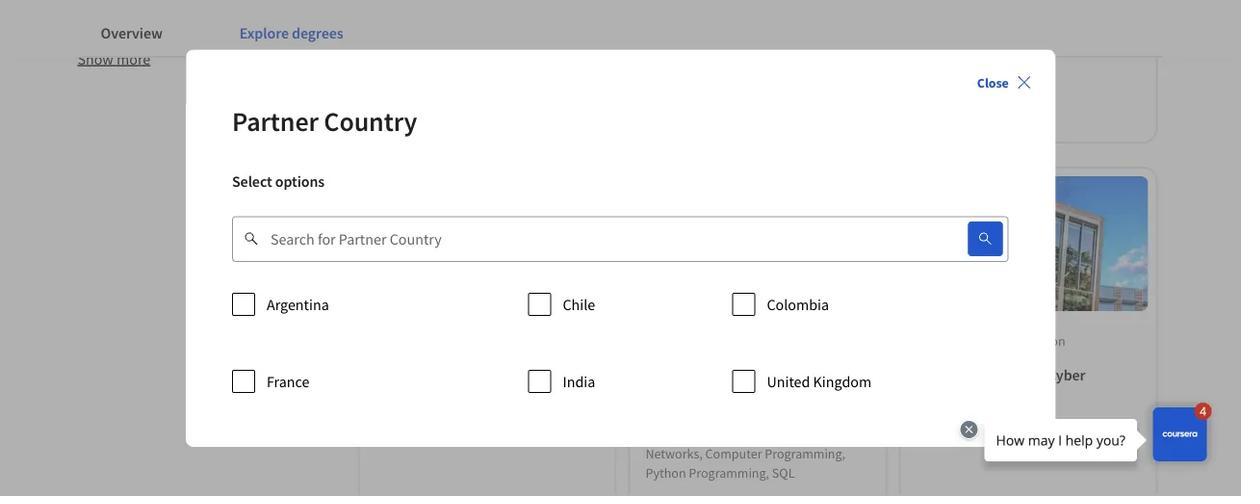 Task type: vqa. For each thing, say whether or not it's contained in the screenshot.
Make at the left of page
no



Task type: describe. For each thing, give the bounding box(es) containing it.
country
[[324, 104, 418, 138]]

partner
[[232, 104, 319, 138]]

1 vertical spatial engineering
[[444, 388, 523, 408]]

0 vertical spatial engineering
[[438, 365, 517, 385]]

·
[[417, 108, 421, 125]]

university
[[949, 333, 1006, 350]]

options
[[276, 171, 325, 190]]

1 management, from the top
[[917, 18, 994, 36]]

partner country dialog
[[186, 50, 1055, 496]]

credit eligible
[[940, 80, 1018, 97]]

credit
[[940, 80, 974, 97]]

argentina
[[267, 294, 330, 314]]

python
[[646, 464, 686, 482]]

chile
[[563, 294, 596, 314]]

maestría en inteligencia analítica de datos
[[646, 365, 861, 408]]

neural
[[796, 426, 833, 443]]

master of engineering in computer engineering
[[375, 365, 532, 408]]

analítica
[[804, 365, 861, 385]]

close button
[[970, 65, 1040, 100]]

operations
[[1020, 57, 1082, 74]]

years
[[433, 108, 463, 125]]

explore
[[240, 23, 289, 42]]

master for master of engineering in computer engineering
[[375, 365, 419, 385]]

cyber
[[1048, 365, 1086, 385]]

select options
[[232, 171, 325, 190]]

france inside select partner country options element
[[267, 371, 310, 391]]

india
[[563, 371, 596, 391]]

generally
[[917, 38, 970, 55]]

explore degrees button
[[217, 10, 367, 56]]

master for master of science in cyber security
[[917, 365, 961, 385]]

eligible
[[977, 80, 1018, 97]]

select partner country options element
[[232, 285, 1009, 496]]

master of engineering in computer engineering link
[[375, 363, 600, 410]]

of for science
[[964, 365, 977, 385]]

tab list containing overview
[[78, 10, 397, 56]]

master of science in cyber security
[[917, 365, 1086, 408]]

de
[[646, 388, 662, 408]]

0 vertical spatial programming,
[[765, 445, 846, 463]]

1 vertical spatial programming,
[[689, 464, 770, 482]]

london
[[1023, 333, 1066, 350]]

0 vertical spatial analysis,
[[1045, 0, 1095, 16]]

overview button
[[78, 10, 186, 56]]

of for engineering
[[422, 365, 435, 385]]

partner country
[[232, 104, 418, 138]]

artificial neural networks, computer programming, python programming, sql
[[646, 426, 846, 482]]

data analysis, data management, financial analysis, generally accepted accounting principles (gaap), operations management, process analysis, project management
[[917, 0, 1135, 113]]



Task type: locate. For each thing, give the bounding box(es) containing it.
of inside master of engineering in computer engineering
[[422, 365, 435, 385]]

tab list
[[78, 10, 397, 56]]

more
[[117, 49, 151, 68]]

master inside master of engineering in computer engineering
[[375, 365, 419, 385]]

management,
[[917, 18, 994, 36], [917, 76, 994, 94]]

1 data from the left
[[1017, 0, 1043, 16]]

united
[[768, 371, 811, 391]]

1 horizontal spatial in
[[1033, 365, 1045, 385]]

in inside master of engineering in computer engineering
[[520, 365, 532, 385]]

project
[[1095, 76, 1135, 94]]

colombia
[[768, 294, 830, 314]]

master of science in cyber security link
[[917, 363, 1141, 410]]

2
[[424, 108, 430, 125]]

explore degrees
[[240, 23, 343, 42]]

2 in from the left
[[1033, 365, 1045, 385]]

united kingdom
[[768, 371, 872, 391]]

france down argentina
[[267, 371, 310, 391]]

france up more at top left
[[112, 17, 155, 37]]

0 vertical spatial computer
[[375, 388, 441, 408]]

0 horizontal spatial master
[[375, 365, 419, 385]]

in for engineering
[[520, 365, 532, 385]]

france
[[112, 17, 155, 37], [267, 371, 310, 391]]

management, up management
[[917, 76, 994, 94]]

science
[[980, 365, 1030, 385]]

2 horizontal spatial of
[[1009, 333, 1020, 350]]

1 vertical spatial france
[[267, 371, 310, 391]]

management, up the generally
[[917, 18, 994, 36]]

0 horizontal spatial computer
[[375, 388, 441, 408]]

university of london
[[949, 333, 1066, 350]]

management
[[917, 95, 990, 113]]

accounting
[[1027, 38, 1090, 55]]

(gaap),
[[975, 57, 1017, 74]]

analysis,
[[1045, 0, 1095, 16], [1051, 18, 1100, 36], [1043, 76, 1092, 94]]

1 in from the left
[[520, 365, 532, 385]]

show
[[78, 49, 114, 68]]

master
[[375, 365, 419, 385], [917, 365, 961, 385]]

1 horizontal spatial france
[[267, 371, 310, 391]]

close
[[978, 74, 1009, 91]]

data up financial on the right top of page
[[1017, 0, 1043, 16]]

1 horizontal spatial master
[[917, 365, 961, 385]]

0 horizontal spatial france
[[112, 17, 155, 37]]

0 horizontal spatial of
[[422, 365, 435, 385]]

security
[[917, 388, 971, 408]]

data
[[1017, 0, 1043, 16], [1097, 0, 1123, 16]]

show more button
[[78, 47, 151, 70]]

0 vertical spatial management,
[[917, 18, 994, 36]]

0 horizontal spatial data
[[1017, 0, 1043, 16]]

show more
[[78, 49, 151, 68]]

1 master from the left
[[375, 365, 419, 385]]

of
[[1009, 333, 1020, 350], [422, 365, 435, 385], [964, 365, 977, 385]]

1 vertical spatial management,
[[917, 76, 994, 94]]

1 vertical spatial computer
[[706, 445, 762, 463]]

master inside master of science in cyber security
[[917, 365, 961, 385]]

degrees
[[292, 23, 343, 42]]

overview
[[101, 23, 163, 42]]

sql
[[772, 464, 795, 482]]

engineering
[[438, 365, 517, 385], [444, 388, 523, 408]]

2 vertical spatial analysis,
[[1043, 76, 1092, 94]]

accepted
[[973, 38, 1024, 55]]

select
[[232, 171, 273, 190]]

in for science
[[1033, 365, 1045, 385]]

computer inside master of engineering in computer engineering
[[375, 388, 441, 408]]

in left the "cyber"
[[1033, 365, 1045, 385]]

networks,
[[646, 445, 703, 463]]

2 master from the left
[[917, 365, 961, 385]]

degree
[[375, 108, 415, 125]]

1 horizontal spatial of
[[964, 365, 977, 385]]

1 vertical spatial analysis,
[[1051, 18, 1100, 36]]

search image
[[978, 231, 994, 246]]

in left india on the left of the page
[[520, 365, 532, 385]]

2 data from the left
[[1097, 0, 1123, 16]]

of for london
[[1009, 333, 1020, 350]]

in inside master of science in cyber security
[[1033, 365, 1045, 385]]

of inside master of science in cyber security
[[964, 365, 977, 385]]

maestría
[[646, 365, 702, 385]]

inteligencia
[[724, 365, 801, 385]]

en
[[705, 365, 721, 385]]

data up project
[[1097, 0, 1123, 16]]

datos
[[665, 388, 702, 408]]

computer inside artificial neural networks, computer programming, python programming, sql
[[706, 445, 762, 463]]

programming,
[[765, 445, 846, 463], [689, 464, 770, 482]]

programming, left sql at the bottom of the page
[[689, 464, 770, 482]]

1 horizontal spatial data
[[1097, 0, 1123, 16]]

programming, down neural
[[765, 445, 846, 463]]

maestría en inteligencia analítica de datos link
[[646, 363, 870, 410]]

in
[[520, 365, 532, 385], [1033, 365, 1045, 385]]

0 vertical spatial france
[[112, 17, 155, 37]]

computer
[[375, 388, 441, 408], [706, 445, 762, 463]]

kingdom
[[814, 371, 872, 391]]

Search by keyword search field
[[271, 215, 923, 262]]

process
[[997, 76, 1040, 94]]

financial
[[997, 18, 1048, 36]]

artificial
[[746, 426, 793, 443]]

2 management, from the top
[[917, 76, 994, 94]]

0 horizontal spatial in
[[520, 365, 532, 385]]

1 horizontal spatial computer
[[706, 445, 762, 463]]

degree · 2 years
[[375, 108, 463, 125]]

principles
[[917, 57, 972, 74]]



